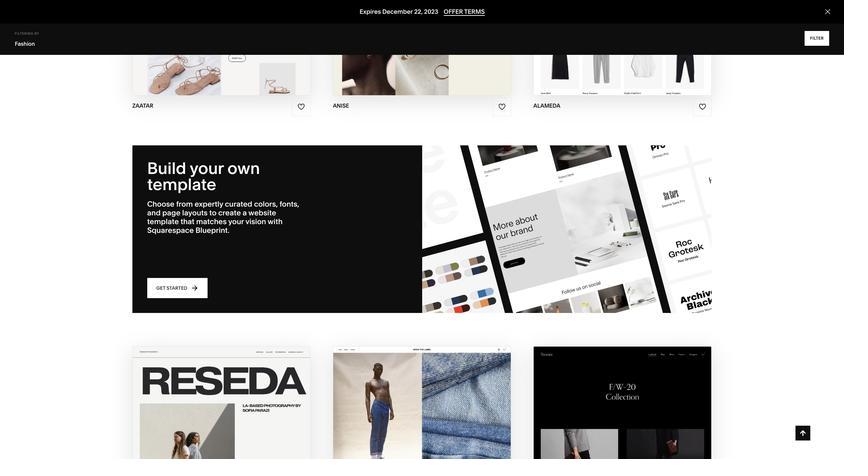 Task type: vqa. For each thing, say whether or not it's contained in the screenshot.
the middle Popular
no



Task type: locate. For each thing, give the bounding box(es) containing it.
offer terms
[[444, 8, 485, 16]]

get
[[156, 286, 166, 292]]

template up "from" on the top
[[147, 175, 216, 195]]

22,
[[414, 8, 423, 16]]

template inside build your own template
[[147, 175, 216, 195]]

1 vertical spatial your
[[228, 218, 244, 227]]

2 template from the top
[[147, 218, 179, 227]]

0 horizontal spatial your
[[190, 159, 224, 178]]

own
[[228, 159, 260, 178]]

anise image
[[333, 0, 511, 95]]

fonts,
[[280, 200, 299, 209]]

template down choose
[[147, 218, 179, 227]]

create
[[218, 209, 241, 218]]

choose from expertly curated colors, fonts, and page layouts to create a website template that matches your vision with squarespace blueprint.
[[147, 200, 299, 235]]

your
[[190, 159, 224, 178], [228, 218, 244, 227]]

1 horizontal spatial your
[[228, 218, 244, 227]]

0 vertical spatial template
[[147, 175, 216, 195]]

1 template from the top
[[147, 175, 216, 195]]

your inside build your own template
[[190, 159, 224, 178]]

offer terms link
[[444, 8, 485, 16]]

back to top image
[[800, 430, 807, 438]]

preview of building your own template image
[[422, 146, 712, 314]]

filter button
[[805, 31, 830, 46]]

filtering
[[15, 32, 34, 35]]

and
[[147, 209, 161, 218]]

0 vertical spatial your
[[190, 159, 224, 178]]

1 vertical spatial template
[[147, 218, 179, 227]]

2023
[[424, 8, 438, 16]]

offer
[[444, 8, 463, 16]]

start with seen image
[[448, 453, 455, 460]]

by
[[35, 32, 39, 35]]

add alameda to your favorites list image
[[699, 103, 707, 111]]

get started
[[156, 286, 187, 292]]

template
[[147, 175, 216, 195], [147, 218, 179, 227]]

blueprint.
[[196, 226, 230, 235]]



Task type: describe. For each thing, give the bounding box(es) containing it.
zaatar image
[[133, 0, 311, 95]]

colors,
[[254, 200, 278, 209]]

build your own template
[[147, 159, 260, 195]]

seen image
[[333, 347, 511, 460]]

started
[[167, 286, 187, 292]]

squarespace
[[147, 226, 194, 235]]

anise
[[333, 102, 349, 109]]

build
[[147, 159, 186, 178]]

expertly
[[195, 200, 223, 209]]

december
[[382, 8, 413, 16]]

page
[[162, 209, 181, 218]]

layouts
[[182, 209, 208, 218]]

from
[[176, 200, 193, 209]]

vision
[[246, 218, 266, 227]]

tresoire image
[[534, 347, 712, 460]]

add zaatar to your favorites list image
[[298, 103, 305, 111]]

choose
[[147, 200, 175, 209]]

matches
[[196, 218, 227, 227]]

curated
[[225, 200, 252, 209]]

that
[[181, 218, 195, 227]]

add anise to your favorites list image
[[499, 103, 506, 111]]

template inside choose from expertly curated colors, fonts, and page layouts to create a website template that matches your vision with squarespace blueprint.
[[147, 218, 179, 227]]

with
[[268, 218, 283, 227]]

filtering by
[[15, 32, 39, 35]]

website
[[249, 209, 276, 218]]

reseda image
[[133, 347, 311, 460]]

zaatar
[[132, 102, 153, 109]]

get started button
[[147, 279, 208, 299]]

expires december 22, 2023
[[360, 8, 438, 16]]

filter
[[811, 36, 824, 41]]

alameda
[[534, 102, 561, 109]]

a
[[243, 209, 247, 218]]

start with tresoire image
[[656, 453, 663, 460]]

terms
[[464, 8, 485, 16]]

fashion
[[15, 40, 35, 47]]

to
[[210, 209, 217, 218]]

expires
[[360, 8, 381, 16]]

alameda image
[[534, 0, 712, 95]]

your inside choose from expertly curated colors, fonts, and page layouts to create a website template that matches your vision with squarespace blueprint.
[[228, 218, 244, 227]]



